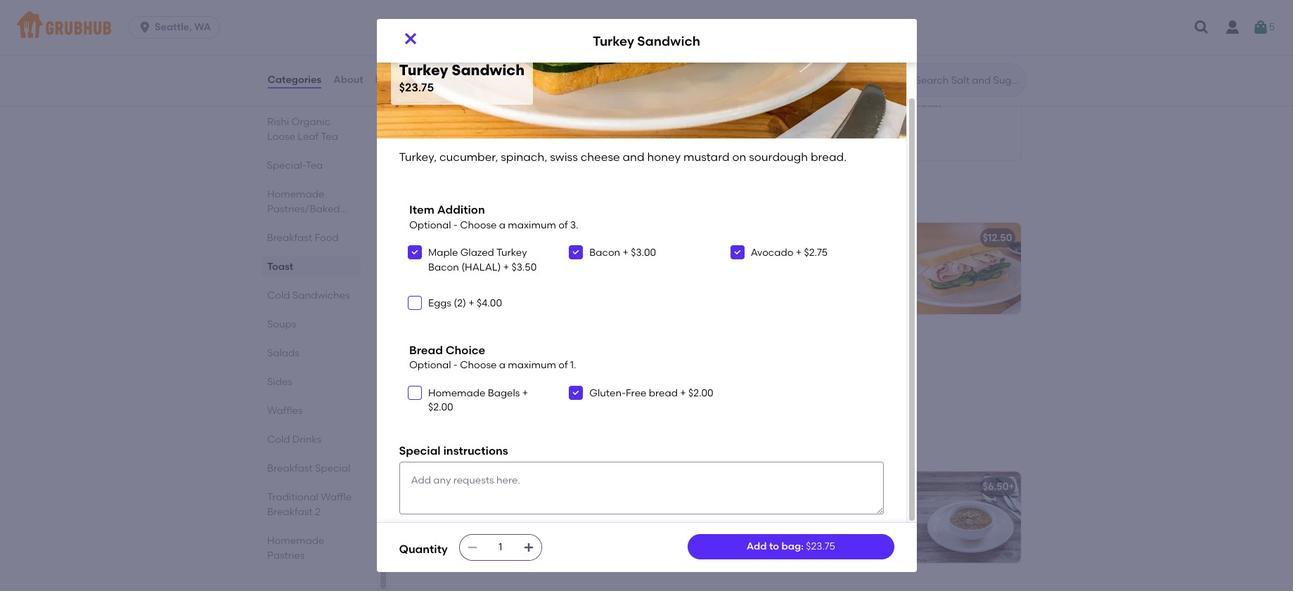 Task type: vqa. For each thing, say whether or not it's contained in the screenshot.
Maple Glazed Turkey Bacon (HALAL)
yes



Task type: describe. For each thing, give the bounding box(es) containing it.
date
[[785, 15, 808, 27]]

homemade for homemade pastries
[[267, 535, 324, 547]]

tomato soup
[[410, 481, 474, 493]]

cinnamon toast
[[726, 78, 804, 90]]

3.
[[570, 219, 579, 231]]

homemade for homemade bagels + $2.00
[[428, 387, 486, 399]]

(halal)
[[462, 261, 501, 273]]

loose
[[267, 131, 295, 143]]

5
[[1269, 21, 1275, 33]]

svg image for gluten-free bread
[[572, 389, 581, 397]]

food
[[315, 232, 339, 244]]

+ inside the homemade bagels + $2.00
[[522, 387, 528, 399]]

$2.75
[[804, 247, 828, 259]]

mixed berry with goat cheese image
[[600, 69, 706, 160]]

$12.50
[[983, 232, 1012, 244]]

served
[[514, 355, 546, 367]]

0 vertical spatial sandwiches
[[438, 190, 528, 207]]

pullman inside 'homemade date jam and goat cheese on pullman toast' 'button'
[[928, 15, 967, 27]]

- for choice
[[454, 360, 458, 372]]

add
[[747, 541, 767, 553]]

on inside the homemade hummus served on pita bread with homemade pesto sauce, spinach, cucumbers and tomatoes. a wonderful and filling vegetarian delight!
[[548, 355, 560, 367]]

turkey inside maple glazed turkey bacon (halal)
[[497, 247, 527, 259]]

seattle, wa button
[[129, 16, 226, 39]]

pullman inside homemade mixed berry jam and goat cheese on pullman toast
[[487, 112, 525, 124]]

homemade apple butter and goat cheese on pullman toast button
[[402, 0, 706, 57]]

cheese inside "homemade apple butter and goat cheese on pullman toast"
[[578, 15, 612, 27]]

1 vertical spatial spinach,
[[814, 252, 854, 264]]

soup
[[487, 501, 510, 513]]

to
[[769, 541, 779, 553]]

0 horizontal spatial sandwiches
[[292, 290, 350, 302]]

item addition optional - choose a maximum of 3.
[[409, 204, 579, 231]]

1 horizontal spatial turkey sandwich
[[726, 232, 807, 244]]

avocado + $2.75
[[751, 247, 828, 259]]

maximum for choice
[[508, 360, 556, 372]]

choice
[[446, 344, 485, 357]]

2 vertical spatial with
[[512, 501, 532, 513]]

addition
[[437, 204, 485, 217]]

maple glazed turkey bacon (halal)
[[428, 247, 527, 273]]

0 horizontal spatial spices
[[535, 501, 565, 513]]

toast down goods
[[267, 261, 293, 273]]

veggies,
[[768, 501, 807, 513]]

svg image for maple glazed turkey bacon (halal)
[[411, 248, 419, 257]]

homemade date jam and goat cheese on pullman toast button
[[717, 0, 1021, 57]]

pesto
[[455, 335, 483, 347]]

sauce,
[[498, 369, 529, 381]]

cheese
[[519, 78, 556, 90]]

salads
[[267, 347, 299, 359]]

traditional
[[267, 492, 318, 504]]

hummus pesto sandwich
[[410, 335, 533, 347]]

gluten-free bread + $2.00
[[590, 387, 714, 399]]

1.
[[570, 360, 576, 372]]

​chunky tomato soup with spices and cream
[[410, 501, 620, 513]]

celery,
[[849, 501, 880, 513]]

berry
[[501, 98, 526, 110]]

toast inside homemade mixed berry jam and goat cheese on pullman toast
[[528, 112, 553, 124]]

cold drinks
[[267, 434, 321, 446]]

homemade date jam and goat cheese on pullman toast
[[726, 15, 995, 27]]

Input item quantity number field
[[485, 535, 516, 561]]

turkey sandwich $23.75
[[399, 62, 525, 95]]

5 button
[[1253, 15, 1275, 40]]

sides
[[267, 376, 292, 388]]

blt
[[410, 232, 428, 244]]

goods
[[267, 218, 298, 230]]

waffle
[[320, 492, 351, 504]]

breakfast inside homemade pastries/baked goods breakfast food
[[267, 232, 312, 244]]

reviews button
[[375, 55, 415, 106]]

1 vertical spatial swiss
[[857, 252, 881, 264]]

and inside "homemade apple butter and goat cheese on pullman toast"
[[532, 15, 551, 27]]

$6.50 +
[[983, 481, 1015, 493]]

vegetarian
[[569, 384, 621, 396]]

sauteed veggies, carrots, celery, lentils and spices
[[726, 501, 880, 527]]

on inside 'button'
[[914, 15, 926, 27]]

0 horizontal spatial with
[[470, 78, 490, 90]]

Search Salt and Sugar Cafe and Bakery search field
[[914, 74, 1022, 87]]

0 vertical spatial spinach,
[[501, 151, 547, 164]]

toast inside "homemade apple butter and goat cheese on pullman toast"
[[410, 29, 436, 41]]

tomatoes.
[[410, 384, 459, 396]]

0 vertical spatial bread.
[[811, 151, 847, 164]]

and inside homemade mixed berry jam and goat cheese on pullman toast
[[549, 98, 568, 110]]

berry
[[442, 78, 467, 90]]

rishi
[[267, 116, 289, 128]]

butter, cinnamon and sugar on pullman toast
[[726, 98, 942, 110]]

1 horizontal spatial $23.75
[[806, 541, 836, 553]]

bacon inside maple glazed turkey bacon (halal)
[[428, 261, 459, 273]]

mixed
[[470, 98, 499, 110]]

filling
[[542, 384, 567, 396]]

svg image for turkey sandwich
[[402, 30, 419, 47]]

1 vertical spatial cold sandwiches
[[267, 290, 350, 302]]

svg image for eggs (2)
[[411, 299, 419, 307]]

blt sandwich
[[410, 232, 478, 244]]

hummus
[[470, 355, 511, 367]]

main navigation navigation
[[0, 0, 1293, 55]]

0 vertical spatial sourdough
[[749, 151, 808, 164]]

cheese inside homemade mixed berry jam and goat cheese on pullman toast
[[435, 112, 470, 124]]

breakfast inside traditional waffle breakfast 2
[[267, 506, 312, 518]]

optional for item
[[409, 219, 451, 231]]

pastries/baked
[[267, 203, 340, 215]]

homemade mixed berry jam and goat cheese on pullman toast
[[410, 98, 568, 124]]

gluten-
[[590, 387, 626, 399]]

categories
[[268, 74, 322, 86]]

0 vertical spatial cold sandwiches
[[399, 190, 528, 207]]

pullman inside "homemade apple butter and goat cheese on pullman toast"
[[629, 15, 668, 27]]

seattle, wa
[[155, 21, 211, 33]]

traditional waffle breakfast 2
[[267, 492, 351, 518]]

add to bag: $23.75
[[747, 541, 836, 553]]

delight!
[[624, 384, 660, 396]]

spinach, inside the homemade hummus served on pita bread with homemade pesto sauce, spinach, cucumbers and tomatoes. a wonderful and filling vegetarian delight!
[[531, 369, 572, 381]]

0 vertical spatial cold
[[399, 190, 435, 207]]

homemade bagels + $2.00
[[428, 387, 528, 414]]

homemade pastries/baked goods breakfast food
[[267, 189, 340, 244]]

and inside the sauteed veggies, carrots, celery, lentils and spices
[[755, 515, 774, 527]]

$5.25
[[987, 76, 1012, 88]]

cream
[[589, 501, 620, 513]]

+ $3.50
[[501, 261, 537, 273]]

of for choice
[[559, 360, 568, 372]]

svg image for avocado
[[733, 248, 742, 257]]

(2)
[[454, 297, 466, 309]]

1 horizontal spatial $2.00
[[689, 387, 714, 399]]

svg image left 5 button
[[1194, 19, 1210, 36]]

homemade for homemade mixed berry jam and goat cheese on pullman toast
[[410, 98, 468, 110]]

instructions
[[443, 444, 508, 458]]

mixed
[[410, 78, 439, 90]]

categories button
[[267, 55, 322, 106]]

$23.75 inside turkey sandwich $23.75
[[399, 81, 434, 95]]

0 horizontal spatial swiss
[[550, 151, 578, 164]]



Task type: locate. For each thing, give the bounding box(es) containing it.
a up tomato,
[[499, 219, 506, 231]]

maximum up bacon, lettuce, tomato, and mayo on sourdough.
[[508, 219, 556, 231]]

breakfast special
[[267, 463, 350, 475]]

0 vertical spatial with
[[470, 78, 490, 90]]

1 vertical spatial -
[[454, 360, 458, 372]]

bread choice optional - choose a maximum of 1.
[[409, 344, 576, 372]]

sandwich up mixed
[[452, 62, 525, 79]]

1 vertical spatial cold
[[267, 290, 290, 302]]

on inside homemade mixed berry jam and goat cheese on pullman toast
[[472, 112, 484, 124]]

0 horizontal spatial soups
[[267, 319, 296, 331]]

jam inside 'button'
[[810, 15, 828, 27]]

$23.75 left berry
[[399, 81, 434, 95]]

goat for butter
[[553, 15, 576, 27]]

homemade up homemade at left bottom
[[410, 355, 468, 367]]

maximum inside 'item addition optional - choose a maximum of 3.'
[[508, 219, 556, 231]]

tomato
[[449, 501, 485, 513]]

turkey sandwich up avocado
[[726, 232, 807, 244]]

with inside the homemade hummus served on pita bread with homemade pesto sauce, spinach, cucumbers and tomatoes. a wonderful and filling vegetarian delight!
[[615, 355, 635, 367]]

$23.75 right "bag:"
[[806, 541, 836, 553]]

1 vertical spatial $2.00
[[428, 402, 453, 414]]

bagels
[[488, 387, 520, 399]]

a right pesto
[[499, 360, 506, 372]]

1 vertical spatial soups
[[399, 439, 444, 456]]

mayo
[[546, 252, 573, 264]]

sauteed
[[726, 501, 766, 513]]

1 a from the top
[[499, 219, 506, 231]]

turkey inside turkey sandwich $23.75
[[399, 62, 448, 79]]

spices down veggies,
[[777, 515, 807, 527]]

tea inside rishi organic loose leaf tea
[[321, 131, 338, 143]]

swiss up 3.
[[550, 151, 578, 164]]

cold left drinks
[[267, 434, 290, 446]]

a
[[461, 384, 468, 396]]

0 horizontal spatial cucumber,
[[440, 151, 498, 164]]

a inside bread choice optional - choose a maximum of 1.
[[499, 360, 506, 372]]

0 vertical spatial honey
[[647, 151, 681, 164]]

lentils
[[726, 515, 753, 527]]

$5.50
[[672, 78, 697, 90]]

free
[[626, 387, 647, 399]]

1 vertical spatial jam
[[529, 98, 547, 110]]

toast
[[969, 15, 995, 27], [410, 29, 436, 41], [778, 78, 804, 90], [916, 98, 942, 110], [528, 112, 553, 124], [267, 261, 293, 273]]

breakfast up traditional
[[267, 463, 312, 475]]

swiss right '$2.75'
[[857, 252, 881, 264]]

sourdough down cinnamon
[[749, 151, 808, 164]]

homemade hummus served on pita bread with homemade pesto sauce, spinach, cucumbers and tomatoes. a wonderful and filling vegetarian delight!
[[410, 355, 660, 396]]

0 vertical spatial cucumber,
[[440, 151, 498, 164]]

svg image left eggs
[[411, 299, 419, 307]]

homemade up pastries/baked on the top left of the page
[[267, 189, 324, 200]]

rishi organic loose leaf tea
[[267, 116, 338, 143]]

1 vertical spatial bacon
[[428, 261, 459, 273]]

homemade inside homemade pastries/baked goods breakfast food
[[267, 189, 324, 200]]

svg image inside 5 button
[[1253, 19, 1269, 36]]

sandwiches down food
[[292, 290, 350, 302]]

1 vertical spatial $23.75
[[806, 541, 836, 553]]

optional
[[409, 219, 451, 231], [409, 360, 451, 372]]

1 vertical spatial bread
[[649, 387, 678, 399]]

svg image
[[1194, 19, 1210, 36], [138, 20, 152, 34], [411, 248, 419, 257], [411, 299, 419, 307], [411, 389, 419, 397], [572, 389, 581, 397], [467, 542, 478, 554]]

0 horizontal spatial mustard
[[684, 151, 730, 164]]

1 horizontal spatial jam
[[810, 15, 828, 27]]

toast inside 'button'
[[969, 15, 995, 27]]

turkey,
[[399, 151, 437, 164], [726, 252, 758, 264]]

0 vertical spatial -
[[454, 219, 458, 231]]

mustard
[[684, 151, 730, 164], [815, 266, 855, 278]]

choose for choice
[[460, 360, 497, 372]]

1 vertical spatial maximum
[[508, 360, 556, 372]]

- down addition
[[454, 219, 458, 231]]

1 horizontal spatial honey
[[783, 266, 813, 278]]

choose inside bread choice optional - choose a maximum of 1.
[[460, 360, 497, 372]]

special-tea
[[267, 160, 323, 172]]

bacon + $3.00
[[590, 247, 656, 259]]

maximum inside bread choice optional - choose a maximum of 1.
[[508, 360, 556, 372]]

bread. down "avocado + $2.75"
[[779, 280, 811, 292]]

2 vertical spatial cold
[[267, 434, 290, 446]]

0 vertical spatial turkey sandwich
[[593, 33, 700, 49]]

of inside 'item addition optional - choose a maximum of 3.'
[[559, 219, 568, 231]]

goat right date
[[852, 15, 875, 27]]

homemade
[[410, 15, 468, 27], [726, 15, 783, 27], [410, 98, 468, 110], [267, 189, 324, 200], [410, 355, 468, 367], [428, 387, 486, 399], [267, 535, 324, 547]]

homemade down homemade at left bottom
[[428, 387, 486, 399]]

wonderful
[[471, 384, 518, 396]]

optional up blt
[[409, 219, 451, 231]]

0 vertical spatial swiss
[[550, 151, 578, 164]]

1 horizontal spatial mustard
[[815, 266, 855, 278]]

1 vertical spatial sandwiches
[[292, 290, 350, 302]]

bread
[[584, 355, 613, 367], [649, 387, 678, 399]]

tea down "leaf" on the left
[[306, 160, 323, 172]]

maximum up filling
[[508, 360, 556, 372]]

cucumber,
[[440, 151, 498, 164], [761, 252, 812, 264]]

- inside bread choice optional - choose a maximum of 1.
[[454, 360, 458, 372]]

svg image left input item quantity "number field"
[[467, 542, 478, 554]]

1 vertical spatial turkey, cucumber, spinach, swiss cheese and honey mustard on sourdough bread.
[[726, 252, 881, 292]]

glazed
[[460, 247, 494, 259]]

3 breakfast from the top
[[267, 506, 312, 518]]

pastries
[[267, 550, 304, 562]]

search icon image
[[893, 72, 910, 89]]

1 horizontal spatial sandwiches
[[438, 190, 528, 207]]

waffles
[[267, 405, 302, 417]]

1 optional from the top
[[409, 219, 451, 231]]

1 horizontal spatial with
[[512, 501, 532, 513]]

with up cucumbers
[[615, 355, 635, 367]]

2
[[315, 506, 320, 518]]

pesto
[[469, 369, 495, 381]]

homemade for homemade apple butter and goat cheese on pullman toast
[[410, 15, 468, 27]]

1 horizontal spatial cucumber,
[[761, 252, 812, 264]]

0 vertical spatial special
[[399, 444, 441, 458]]

about button
[[333, 55, 364, 106]]

sandwich up $5.50
[[637, 33, 700, 49]]

$23.75
[[399, 81, 434, 95], [806, 541, 836, 553]]

a for choice
[[499, 360, 506, 372]]

1 vertical spatial sourdough
[[726, 280, 777, 292]]

of left 1.
[[559, 360, 568, 372]]

of left 3.
[[559, 219, 568, 231]]

$3.50
[[512, 261, 537, 273]]

0 vertical spatial turkey, cucumber, spinach, swiss cheese and honey mustard on sourdough bread.
[[399, 151, 847, 164]]

1 vertical spatial of
[[559, 360, 568, 372]]

optional inside 'item addition optional - choose a maximum of 3.'
[[409, 219, 451, 231]]

+
[[623, 247, 629, 259], [796, 247, 802, 259], [503, 261, 509, 273], [469, 297, 475, 309], [522, 387, 528, 399], [680, 387, 686, 399], [1009, 481, 1015, 493]]

choose for addition
[[460, 219, 497, 231]]

2 horizontal spatial with
[[615, 355, 635, 367]]

1 vertical spatial a
[[499, 360, 506, 372]]

1 horizontal spatial bacon
[[590, 247, 620, 259]]

mustard down the butter,
[[684, 151, 730, 164]]

0 vertical spatial spices
[[535, 501, 565, 513]]

spices inside the sauteed veggies, carrots, celery, lentils and spices
[[777, 515, 807, 527]]

spinach, down berry on the top left of the page
[[501, 151, 547, 164]]

1 vertical spatial special
[[315, 463, 350, 475]]

1 maximum from the top
[[508, 219, 556, 231]]

bacon
[[590, 247, 620, 259], [428, 261, 459, 273]]

0 vertical spatial soups
[[267, 319, 296, 331]]

1 breakfast from the top
[[267, 232, 312, 244]]

svg image
[[1253, 19, 1269, 36], [402, 30, 419, 47], [572, 248, 581, 257], [733, 248, 742, 257], [523, 542, 534, 554]]

svg image down homemade at left bottom
[[411, 389, 419, 397]]

0 horizontal spatial turkey,
[[399, 151, 437, 164]]

0 vertical spatial bread
[[584, 355, 613, 367]]

soups up salads
[[267, 319, 296, 331]]

homemade pastries
[[267, 535, 324, 562]]

- down choice
[[454, 360, 458, 372]]

0 vertical spatial tea
[[321, 131, 338, 143]]

1 choose from the top
[[460, 219, 497, 231]]

carrots,
[[810, 501, 846, 513]]

with
[[470, 78, 490, 90], [615, 355, 635, 367], [512, 501, 532, 513]]

2 of from the top
[[559, 360, 568, 372]]

maple
[[428, 247, 458, 259]]

svg image left seattle,
[[138, 20, 152, 34]]

- for addition
[[454, 219, 458, 231]]

sandwiches
[[438, 190, 528, 207], [292, 290, 350, 302]]

1 horizontal spatial cold sandwiches
[[399, 190, 528, 207]]

1 horizontal spatial bread
[[649, 387, 678, 399]]

1 - from the top
[[454, 219, 458, 231]]

breakfast down goods
[[267, 232, 312, 244]]

bread right free
[[649, 387, 678, 399]]

spinach,
[[501, 151, 547, 164], [814, 252, 854, 264], [531, 369, 572, 381]]

$6.50
[[983, 481, 1009, 493]]

goat inside "homemade apple butter and goat cheese on pullman toast"
[[553, 15, 576, 27]]

1 vertical spatial mustard
[[815, 266, 855, 278]]

turkey sandwich up $5.50
[[593, 33, 700, 49]]

lentil soup image
[[915, 472, 1021, 563]]

cold up blt
[[399, 190, 435, 207]]

$3.00
[[631, 247, 656, 259]]

1 horizontal spatial swiss
[[857, 252, 881, 264]]

svg image for seattle, wa
[[138, 20, 152, 34]]

2 choose from the top
[[460, 360, 497, 372]]

0 horizontal spatial turkey sandwich
[[593, 33, 700, 49]]

bread
[[409, 344, 443, 357]]

swiss
[[550, 151, 578, 164], [857, 252, 881, 264]]

$2.00 down tomatoes.
[[428, 402, 453, 414]]

soups up tomato
[[399, 439, 444, 456]]

bacon left $3.00
[[590, 247, 620, 259]]

pullman
[[629, 15, 668, 27], [928, 15, 967, 27], [875, 98, 914, 110], [487, 112, 525, 124]]

goat inside 'button'
[[852, 15, 875, 27]]

lettuce,
[[446, 252, 482, 264]]

2 breakfast from the top
[[267, 463, 312, 475]]

drinks
[[292, 434, 321, 446]]

homemade inside the homemade bagels + $2.00
[[428, 387, 486, 399]]

​chunky
[[410, 501, 447, 513]]

honey inside turkey, cucumber, spinach, swiss cheese and honey mustard on sourdough bread.
[[783, 266, 813, 278]]

homemade for homemade hummus served on pita bread with homemade pesto sauce, spinach, cucumbers and tomatoes. a wonderful and filling vegetarian delight!
[[410, 355, 468, 367]]

honey
[[647, 151, 681, 164], [783, 266, 813, 278]]

mixed berry with goat cheese
[[410, 78, 556, 90]]

0 horizontal spatial jam
[[529, 98, 547, 110]]

2 optional from the top
[[409, 360, 451, 372]]

bacon down maple
[[428, 261, 459, 273]]

sandwiches up glazed
[[438, 190, 528, 207]]

leaf
[[297, 131, 318, 143]]

wa
[[194, 21, 211, 33]]

spices right soup
[[535, 501, 565, 513]]

maximum for addition
[[508, 219, 556, 231]]

mustard down '$2.75'
[[815, 266, 855, 278]]

0 vertical spatial $23.75
[[399, 81, 434, 95]]

maximum
[[508, 219, 556, 231], [508, 360, 556, 372]]

toast up cinnamon
[[778, 78, 804, 90]]

homemade up pastries at bottom left
[[267, 535, 324, 547]]

eggs
[[428, 297, 452, 309]]

goat for jam
[[852, 15, 875, 27]]

of
[[559, 219, 568, 231], [559, 360, 568, 372]]

turkey
[[593, 33, 634, 49], [399, 62, 448, 79], [726, 232, 757, 244], [497, 247, 527, 259]]

$2.00 right delight! at the bottom of page
[[689, 387, 714, 399]]

0 vertical spatial bacon
[[590, 247, 620, 259]]

2 horizontal spatial goat
[[852, 15, 875, 27]]

0 vertical spatial breakfast
[[267, 232, 312, 244]]

breakfast down traditional
[[267, 506, 312, 518]]

special up waffle
[[315, 463, 350, 475]]

reviews
[[375, 74, 414, 86]]

pita
[[562, 355, 581, 367]]

with up mixed
[[470, 78, 490, 90]]

svg image for bacon
[[572, 248, 581, 257]]

goat down mixed
[[410, 112, 433, 124]]

svg image right filling
[[572, 389, 581, 397]]

sourdough.
[[590, 252, 644, 264]]

$2.00 inside the homemade bagels + $2.00
[[428, 402, 453, 414]]

1 horizontal spatial spices
[[777, 515, 807, 527]]

sandwich inside turkey sandwich $23.75
[[452, 62, 525, 79]]

bread. down butter, cinnamon and sugar on pullman toast
[[811, 151, 847, 164]]

0 horizontal spatial honey
[[647, 151, 681, 164]]

1 horizontal spatial turkey,
[[726, 252, 758, 264]]

homemade for homemade date jam and goat cheese on pullman toast
[[726, 15, 783, 27]]

svg image inside seattle, wa button
[[138, 20, 152, 34]]

sandwich up the hummus
[[485, 335, 533, 347]]

butter,
[[726, 98, 757, 110]]

0 horizontal spatial cold sandwiches
[[267, 290, 350, 302]]

2 vertical spatial spinach,
[[531, 369, 572, 381]]

toast down search salt and sugar cafe and bakery search field
[[916, 98, 942, 110]]

on inside "homemade apple butter and goat cheese on pullman toast"
[[615, 15, 627, 27]]

butter
[[500, 15, 529, 27]]

bread up cucumbers
[[584, 355, 613, 367]]

0 vertical spatial turkey,
[[399, 151, 437, 164]]

cold sandwiches
[[399, 190, 528, 207], [267, 290, 350, 302]]

1 vertical spatial honey
[[783, 266, 813, 278]]

choose down choice
[[460, 360, 497, 372]]

homemade for homemade pastries/baked goods breakfast food
[[267, 189, 324, 200]]

jam inside homemade mixed berry jam and goat cheese on pullman toast
[[529, 98, 547, 110]]

1 vertical spatial choose
[[460, 360, 497, 372]]

a for addition
[[499, 219, 506, 231]]

optional down bread
[[409, 360, 451, 372]]

goat right butter
[[553, 15, 576, 27]]

tea right "leaf" on the left
[[321, 131, 338, 143]]

sourdough down avocado
[[726, 280, 777, 292]]

homemade inside the homemade hummus served on pita bread with homemade pesto sauce, spinach, cucumbers and tomatoes. a wonderful and filling vegetarian delight!
[[410, 355, 468, 367]]

0 horizontal spatial bacon
[[428, 261, 459, 273]]

jam right date
[[810, 15, 828, 27]]

0 horizontal spatial $23.75
[[399, 81, 434, 95]]

0 vertical spatial mustard
[[684, 151, 730, 164]]

0 horizontal spatial bread
[[584, 355, 613, 367]]

homemade apple butter and goat cheese on pullman toast
[[410, 15, 668, 41]]

2 - from the top
[[454, 360, 458, 372]]

choose down addition
[[460, 219, 497, 231]]

0 vertical spatial choose
[[460, 219, 497, 231]]

0 vertical spatial a
[[499, 219, 506, 231]]

1 vertical spatial breakfast
[[267, 463, 312, 475]]

0 horizontal spatial goat
[[410, 112, 433, 124]]

1 vertical spatial turkey,
[[726, 252, 758, 264]]

2 vertical spatial breakfast
[[267, 506, 312, 518]]

0 horizontal spatial special
[[315, 463, 350, 475]]

special-
[[267, 160, 306, 172]]

a inside 'item addition optional - choose a maximum of 3.'
[[499, 219, 506, 231]]

soup
[[450, 481, 474, 493]]

1 of from the top
[[559, 219, 568, 231]]

toast up mixed
[[410, 29, 436, 41]]

sandwich up maple
[[430, 232, 478, 244]]

svg image down blt
[[411, 248, 419, 257]]

1 vertical spatial bread.
[[779, 280, 811, 292]]

$4.00
[[477, 297, 502, 309]]

cold sandwiches down food
[[267, 290, 350, 302]]

homemade left apple
[[410, 15, 468, 27]]

toast up search salt and sugar cafe and bakery search field
[[969, 15, 995, 27]]

0 vertical spatial jam
[[810, 15, 828, 27]]

sandwich up "avocado + $2.75"
[[759, 232, 807, 244]]

2 a from the top
[[499, 360, 506, 372]]

of for addition
[[559, 219, 568, 231]]

1 horizontal spatial soups
[[399, 439, 444, 456]]

0 vertical spatial maximum
[[508, 219, 556, 231]]

cheese inside 'button'
[[877, 15, 911, 27]]

optional for bread
[[409, 360, 451, 372]]

bacon, lettuce, tomato, and mayo on sourdough.
[[410, 252, 644, 264]]

0 vertical spatial optional
[[409, 219, 451, 231]]

bread inside the homemade hummus served on pita bread with homemade pesto sauce, spinach, cucumbers and tomatoes. a wonderful and filling vegetarian delight!
[[584, 355, 613, 367]]

goat inside homemade mixed berry jam and goat cheese on pullman toast
[[410, 112, 433, 124]]

homemade inside "homemade apple butter and goat cheese on pullman toast"
[[410, 15, 468, 27]]

2 maximum from the top
[[508, 360, 556, 372]]

choose inside 'item addition optional - choose a maximum of 3.'
[[460, 219, 497, 231]]

Special instructions text field
[[399, 462, 884, 515]]

homemade
[[410, 369, 466, 381]]

1 horizontal spatial special
[[399, 444, 441, 458]]

homemade inside 'button'
[[726, 15, 783, 27]]

bread.
[[811, 151, 847, 164], [779, 280, 811, 292]]

1 vertical spatial optional
[[409, 360, 451, 372]]

special up tomato
[[399, 444, 441, 458]]

spices
[[535, 501, 565, 513], [777, 515, 807, 527]]

bacon,
[[410, 252, 444, 264]]

optional inside bread choice optional - choose a maximum of 1.
[[409, 360, 451, 372]]

cinnamon
[[726, 78, 776, 90]]

cinnamon
[[759, 98, 807, 110]]

on
[[615, 15, 627, 27], [914, 15, 926, 27], [861, 98, 873, 110], [472, 112, 484, 124], [733, 151, 747, 164], [576, 252, 588, 264], [858, 266, 870, 278], [548, 355, 560, 367]]

homemade left date
[[726, 15, 783, 27]]

jam down cheese
[[529, 98, 547, 110]]

- inside 'item addition optional - choose a maximum of 3.'
[[454, 219, 458, 231]]

with right soup
[[512, 501, 532, 513]]

svg image for 5
[[1253, 19, 1269, 36]]

cold sandwiches up blt sandwich in the top left of the page
[[399, 190, 528, 207]]

0 vertical spatial $2.00
[[689, 387, 714, 399]]

homemade down mixed
[[410, 98, 468, 110]]

jam
[[810, 15, 828, 27], [529, 98, 547, 110]]

1 vertical spatial cucumber,
[[761, 252, 812, 264]]

toast down cheese
[[528, 112, 553, 124]]

quantity
[[399, 543, 448, 557]]

spinach, right avocado
[[814, 252, 854, 264]]

turkey sandwich image
[[915, 223, 1021, 314]]

and inside 'button'
[[831, 15, 850, 27]]

cold up salads
[[267, 290, 290, 302]]

of inside bread choice optional - choose a maximum of 1.
[[559, 360, 568, 372]]

1 vertical spatial tea
[[306, 160, 323, 172]]

1 horizontal spatial goat
[[553, 15, 576, 27]]

homemade inside homemade mixed berry jam and goat cheese on pullman toast
[[410, 98, 468, 110]]

svg image for homemade bagels
[[411, 389, 419, 397]]

spinach, up filling
[[531, 369, 572, 381]]

tomato
[[410, 481, 447, 493]]

0 vertical spatial of
[[559, 219, 568, 231]]

1 vertical spatial turkey sandwich
[[726, 232, 807, 244]]

1 vertical spatial with
[[615, 355, 635, 367]]



